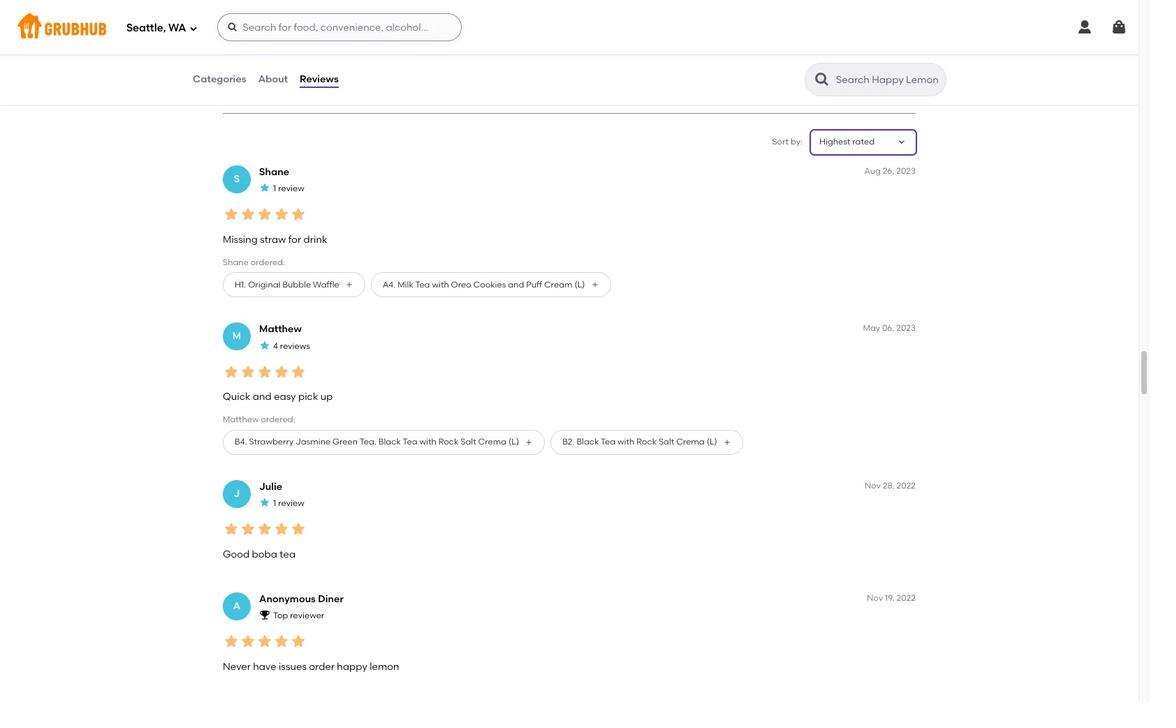 Task type: locate. For each thing, give the bounding box(es) containing it.
strawberry
[[249, 437, 294, 447]]

1 horizontal spatial and
[[508, 280, 524, 290]]

1 vertical spatial 1 review
[[273, 499, 304, 509]]

black right 'tea,'
[[379, 437, 401, 447]]

0 vertical spatial review
[[278, 184, 304, 194]]

svg image
[[1077, 19, 1093, 36], [1111, 19, 1128, 36], [227, 22, 238, 33]]

1 review for shane
[[273, 184, 304, 194]]

rated
[[853, 137, 875, 147]]

1 vertical spatial 2022
[[897, 594, 916, 604]]

nov for good boba tea
[[865, 481, 881, 491]]

0 horizontal spatial 91
[[231, 53, 241, 64]]

tea
[[280, 549, 296, 561]]

review
[[278, 184, 304, 194], [278, 499, 304, 509]]

2 1 review from the top
[[273, 499, 304, 509]]

1 horizontal spatial svg image
[[1077, 19, 1093, 36]]

with left the oreo
[[432, 280, 449, 290]]

91 down '294'
[[231, 53, 241, 64]]

quick and easy pick up
[[223, 391, 333, 403]]

reviews
[[280, 341, 310, 351]]

matthew for matthew
[[259, 324, 302, 335]]

2022 right 19,
[[897, 594, 916, 604]]

and inside button
[[508, 280, 524, 290]]

0 horizontal spatial (l)
[[509, 437, 519, 447]]

1 1 review from the top
[[273, 184, 304, 194]]

plus icon image for b2. black tea with rock salt crema (l)
[[723, 439, 731, 447]]

1 salt from the left
[[461, 437, 476, 447]]

boba
[[252, 549, 277, 561]]

nov left 19,
[[867, 594, 883, 604]]

crema
[[478, 437, 507, 447], [676, 437, 705, 447]]

2 rock from the left
[[637, 437, 657, 447]]

review down julie
[[278, 499, 304, 509]]

1 review down julie
[[273, 499, 304, 509]]

puff
[[526, 280, 542, 290]]

1 vertical spatial ordered:
[[261, 415, 295, 425]]

tea,
[[360, 437, 377, 447]]

0 vertical spatial shane
[[259, 166, 289, 178]]

nov 28, 2022
[[865, 481, 916, 491]]

nov for never have issues order happy lemon
[[867, 594, 883, 604]]

with inside button
[[618, 437, 635, 447]]

shane up h1. at top left
[[223, 258, 249, 268]]

1 horizontal spatial rock
[[637, 437, 657, 447]]

b2. black tea with rock salt crema (l) button
[[551, 430, 743, 455]]

cream
[[544, 280, 573, 290]]

plus icon image inside b4. strawberry jasmine green tea, black tea with rock salt crema (l) button
[[525, 439, 533, 447]]

91 down search for food, convenience, alcohol... search field
[[363, 53, 373, 64]]

2023 right 26, on the top right of the page
[[897, 166, 916, 176]]

straw
[[260, 234, 286, 246]]

0 horizontal spatial black
[[379, 437, 401, 447]]

plus icon image for b4. strawberry jasmine green tea, black tea with rock salt crema (l)
[[525, 439, 533, 447]]

0 horizontal spatial rock
[[438, 437, 459, 447]]

2 1 from the top
[[273, 499, 276, 509]]

about button
[[258, 54, 289, 105]]

1 horizontal spatial shane
[[259, 166, 289, 178]]

0 vertical spatial 2022
[[897, 481, 916, 491]]

1 vertical spatial 2023
[[897, 324, 916, 333]]

2 horizontal spatial (l)
[[707, 437, 717, 447]]

1 review up for
[[273, 184, 304, 194]]

1 vertical spatial nov
[[867, 594, 883, 604]]

nov
[[865, 481, 881, 491], [867, 594, 883, 604]]

0 vertical spatial 2023
[[897, 166, 916, 176]]

and left puff
[[508, 280, 524, 290]]

matthew
[[259, 324, 302, 335], [223, 415, 259, 425]]

(l) inside b2. black tea with rock salt crema (l) button
[[707, 437, 717, 447]]

bubble
[[283, 280, 311, 290]]

2022
[[897, 481, 916, 491], [897, 594, 916, 604]]

0 vertical spatial and
[[508, 280, 524, 290]]

with right b2.
[[618, 437, 635, 447]]

0 vertical spatial ordered:
[[251, 258, 285, 268]]

aug 26, 2023
[[864, 166, 916, 176]]

missing straw for drink
[[223, 234, 327, 246]]

a4.
[[383, 280, 396, 290]]

1 black from the left
[[379, 437, 401, 447]]

h1. original bubble waffle button
[[223, 273, 365, 298]]

good
[[231, 68, 254, 77], [223, 549, 250, 561]]

tea for missing straw for drink
[[415, 280, 430, 290]]

top reviewer
[[273, 612, 324, 621]]

2022 right the 28, at right bottom
[[897, 481, 916, 491]]

1 vertical spatial matthew
[[223, 415, 259, 425]]

search icon image
[[814, 71, 831, 88]]

plus icon image inside h1. original bubble waffle button
[[345, 281, 353, 289]]

and left easy at the left of page
[[253, 391, 272, 403]]

good left food
[[231, 68, 254, 77]]

main navigation navigation
[[0, 0, 1139, 54]]

tea right b2.
[[601, 437, 616, 447]]

1 horizontal spatial (l)
[[575, 280, 585, 290]]

1 horizontal spatial matthew
[[259, 324, 302, 335]]

1 vertical spatial shane
[[223, 258, 249, 268]]

0 vertical spatial matthew
[[259, 324, 302, 335]]

with
[[432, 280, 449, 290], [419, 437, 436, 447], [618, 437, 635, 447]]

1 1 from the top
[[273, 184, 276, 194]]

nov left the 28, at right bottom
[[865, 481, 881, 491]]

294 ratings
[[231, 27, 283, 39]]

review up for
[[278, 184, 304, 194]]

2 salt from the left
[[659, 437, 674, 447]]

ordered:
[[251, 258, 285, 268], [261, 415, 295, 425]]

b4. strawberry jasmine green tea, black tea with rock salt crema (l) button
[[223, 430, 545, 455]]

1 vertical spatial 1
[[273, 499, 276, 509]]

may 06, 2023
[[863, 324, 916, 333]]

plus icon image inside b2. black tea with rock salt crema (l) button
[[723, 439, 731, 447]]

h1.
[[235, 280, 246, 290]]

plus icon image for a4. milk tea with oreo cookies and puff cream (l)
[[591, 281, 599, 289]]

matthew up b4.
[[223, 415, 259, 425]]

1 right s in the left top of the page
[[273, 184, 276, 194]]

2 crema from the left
[[676, 437, 705, 447]]

1 2022 from the top
[[897, 481, 916, 491]]

highest rated
[[819, 137, 875, 147]]

2023 for quick and easy pick up
[[897, 324, 916, 333]]

milk
[[398, 280, 413, 290]]

svg image
[[189, 24, 197, 32]]

Search for food, convenience, alcohol... search field
[[217, 13, 461, 41]]

issues
[[279, 661, 307, 673]]

plus icon image
[[345, 281, 353, 289], [591, 281, 599, 289], [525, 439, 533, 447], [723, 439, 731, 447]]

Sort by: field
[[819, 136, 875, 149]]

91 inside 91 good food
[[231, 53, 241, 64]]

ordered: up original
[[251, 258, 285, 268]]

0 vertical spatial 1
[[273, 184, 276, 194]]

star icon image
[[231, 2, 251, 22], [251, 2, 270, 22], [270, 2, 290, 22], [290, 2, 309, 22], [309, 2, 329, 22], [259, 182, 270, 194], [223, 206, 240, 223], [240, 206, 256, 223], [256, 206, 273, 223], [273, 206, 290, 223], [290, 206, 307, 223], [259, 340, 270, 351], [223, 364, 240, 381], [240, 364, 256, 381], [256, 364, 273, 381], [273, 364, 290, 381], [290, 364, 307, 381], [259, 497, 270, 509], [223, 521, 240, 538], [240, 521, 256, 538], [256, 521, 273, 538], [273, 521, 290, 538], [290, 521, 307, 538], [223, 634, 240, 651], [240, 634, 256, 651], [256, 634, 273, 651], [273, 634, 290, 651], [290, 634, 307, 651]]

0 horizontal spatial shane
[[223, 258, 249, 268]]

0 horizontal spatial svg image
[[227, 22, 238, 33]]

(l)
[[575, 280, 585, 290], [509, 437, 519, 447], [707, 437, 717, 447]]

0 horizontal spatial crema
[[478, 437, 507, 447]]

1 rock from the left
[[438, 437, 459, 447]]

order
[[309, 661, 335, 673]]

highest
[[819, 137, 850, 147]]

0 horizontal spatial and
[[253, 391, 272, 403]]

never have issues order happy lemon
[[223, 661, 399, 673]]

1 horizontal spatial salt
[[659, 437, 674, 447]]

black right b2.
[[577, 437, 599, 447]]

a4. milk tea with oreo cookies and puff cream (l) button
[[371, 273, 611, 298]]

2 review from the top
[[278, 499, 304, 509]]

2 91 from the left
[[363, 53, 373, 64]]

06,
[[882, 324, 895, 333]]

0 horizontal spatial matthew
[[223, 415, 259, 425]]

plus icon image inside a4. milk tea with oreo cookies and puff cream (l) button
[[591, 281, 599, 289]]

matthew up 4
[[259, 324, 302, 335]]

1 horizontal spatial black
[[577, 437, 599, 447]]

tea inside button
[[601, 437, 616, 447]]

1
[[273, 184, 276, 194], [273, 499, 276, 509]]

0 vertical spatial good
[[231, 68, 254, 77]]

1 crema from the left
[[478, 437, 507, 447]]

(l) inside b4. strawberry jasmine green tea, black tea with rock salt crema (l) button
[[509, 437, 519, 447]]

0 vertical spatial nov
[[865, 481, 881, 491]]

91
[[231, 53, 241, 64], [363, 53, 373, 64]]

good left boba
[[223, 549, 250, 561]]

1 91 from the left
[[231, 53, 241, 64]]

2023 for missing straw for drink
[[897, 166, 916, 176]]

2 2023 from the top
[[897, 324, 916, 333]]

b2. black tea with rock salt crema (l)
[[562, 437, 717, 447]]

rock
[[438, 437, 459, 447], [637, 437, 657, 447]]

1 horizontal spatial crema
[[676, 437, 705, 447]]

1 2023 from the top
[[897, 166, 916, 176]]

0 horizontal spatial salt
[[461, 437, 476, 447]]

shane right s in the left top of the page
[[259, 166, 289, 178]]

2 2022 from the top
[[897, 594, 916, 604]]

1 for shane
[[273, 184, 276, 194]]

salt
[[461, 437, 476, 447], [659, 437, 674, 447]]

tea right milk
[[415, 280, 430, 290]]

0 vertical spatial 1 review
[[273, 184, 304, 194]]

(l) inside a4. milk tea with oreo cookies and puff cream (l) button
[[575, 280, 585, 290]]

rock inside b4. strawberry jasmine green tea, black tea with rock salt crema (l) button
[[438, 437, 459, 447]]

and
[[508, 280, 524, 290], [253, 391, 272, 403]]

1 down julie
[[273, 499, 276, 509]]

1 review from the top
[[278, 184, 304, 194]]

with for missing straw for drink
[[432, 280, 449, 290]]

1 horizontal spatial 91
[[363, 53, 373, 64]]

2023 right '06,'
[[897, 324, 916, 333]]

review for shane
[[278, 184, 304, 194]]

jasmine
[[296, 437, 331, 447]]

good boba tea
[[223, 549, 296, 561]]

ordered: down quick and easy pick up
[[261, 415, 295, 425]]

categories
[[193, 73, 246, 85]]

happy
[[337, 661, 367, 673]]

1 vertical spatial review
[[278, 499, 304, 509]]

1 review
[[273, 184, 304, 194], [273, 499, 304, 509]]

294
[[231, 27, 248, 39]]

matthew for matthew ordered:
[[223, 415, 259, 425]]

2 black from the left
[[577, 437, 599, 447]]

good inside 91 good food
[[231, 68, 254, 77]]

tea
[[415, 280, 430, 290], [403, 437, 417, 447], [601, 437, 616, 447]]

tea for quick and easy pick up
[[601, 437, 616, 447]]

h1. original bubble waffle
[[235, 280, 339, 290]]



Task type: describe. For each thing, give the bounding box(es) containing it.
pick
[[298, 391, 318, 403]]

lemon
[[370, 661, 399, 673]]

salt inside button
[[461, 437, 476, 447]]

review for julie
[[278, 499, 304, 509]]

ordered: for and
[[261, 415, 295, 425]]

oreo
[[451, 280, 471, 290]]

sort
[[772, 137, 789, 147]]

91 for 91 good food
[[231, 53, 241, 64]]

sort by:
[[772, 137, 803, 147]]

2022 for good boba tea
[[897, 481, 916, 491]]

b4.
[[235, 437, 247, 447]]

with right 'tea,'
[[419, 437, 436, 447]]

black inside button
[[379, 437, 401, 447]]

tea right 'tea,'
[[403, 437, 417, 447]]

4
[[273, 341, 278, 351]]

aug
[[864, 166, 881, 176]]

ratings
[[250, 27, 283, 39]]

91 for 91
[[363, 53, 373, 64]]

reviewer
[[290, 612, 324, 621]]

a4. milk tea with oreo cookies and puff cream (l)
[[383, 280, 585, 290]]

90 on time delivery
[[297, 53, 330, 92]]

plus icon image for h1. original bubble waffle
[[345, 281, 353, 289]]

1 for julie
[[273, 499, 276, 509]]

trophy icon image
[[259, 610, 270, 621]]

1 vertical spatial good
[[223, 549, 250, 561]]

on
[[297, 68, 310, 77]]

anonymous diner
[[259, 594, 344, 606]]

ordered: for straw
[[251, 258, 285, 268]]

seattle, wa
[[126, 21, 186, 34]]

reviews
[[300, 73, 339, 85]]

original
[[248, 280, 281, 290]]

seattle,
[[126, 21, 166, 34]]

never
[[223, 661, 251, 673]]

top
[[273, 612, 288, 621]]

j
[[234, 488, 240, 500]]

black inside button
[[577, 437, 599, 447]]

may
[[863, 324, 880, 333]]

waffle
[[313, 280, 339, 290]]

b2.
[[562, 437, 575, 447]]

quick
[[223, 391, 250, 403]]

anonymous
[[259, 594, 316, 606]]

26,
[[883, 166, 895, 176]]

90
[[297, 53, 309, 64]]

up
[[320, 391, 333, 403]]

julie
[[259, 481, 282, 493]]

salt inside button
[[659, 437, 674, 447]]

nov 19, 2022
[[867, 594, 916, 604]]

2022 for never have issues order happy lemon
[[897, 594, 916, 604]]

have
[[253, 661, 276, 673]]

cookies
[[473, 280, 506, 290]]

1 review for julie
[[273, 499, 304, 509]]

crema inside button
[[676, 437, 705, 447]]

b4. strawberry jasmine green tea, black tea with rock salt crema (l)
[[235, 437, 519, 447]]

food
[[256, 68, 275, 77]]

19,
[[885, 594, 895, 604]]

shane ordered:
[[223, 258, 285, 268]]

with for quick and easy pick up
[[618, 437, 635, 447]]

rock inside b2. black tea with rock salt crema (l) button
[[637, 437, 657, 447]]

2 horizontal spatial svg image
[[1111, 19, 1128, 36]]

28,
[[883, 481, 895, 491]]

missing
[[223, 234, 258, 246]]

s
[[234, 173, 240, 185]]

crema inside button
[[478, 437, 507, 447]]

4 reviews
[[273, 341, 310, 351]]

diner
[[318, 594, 344, 606]]

categories button
[[192, 54, 247, 105]]

1 vertical spatial and
[[253, 391, 272, 403]]

a
[[233, 601, 240, 613]]

shane for shane
[[259, 166, 289, 178]]

green
[[333, 437, 358, 447]]

reviews button
[[299, 54, 339, 105]]

shane for shane ordered:
[[223, 258, 249, 268]]

Search Happy Lemon search field
[[835, 73, 942, 87]]

matthew ordered:
[[223, 415, 295, 425]]

m
[[232, 330, 241, 342]]

for
[[288, 234, 301, 246]]

delivery
[[297, 82, 329, 92]]

about
[[258, 73, 288, 85]]

easy
[[274, 391, 296, 403]]

wa
[[168, 21, 186, 34]]

91 good food
[[231, 53, 275, 77]]

time
[[312, 68, 330, 77]]

drink
[[304, 234, 327, 246]]

by:
[[791, 137, 803, 147]]

caret down icon image
[[896, 137, 908, 148]]



Task type: vqa. For each thing, say whether or not it's contained in the screenshot.
2nd Crema from the right
yes



